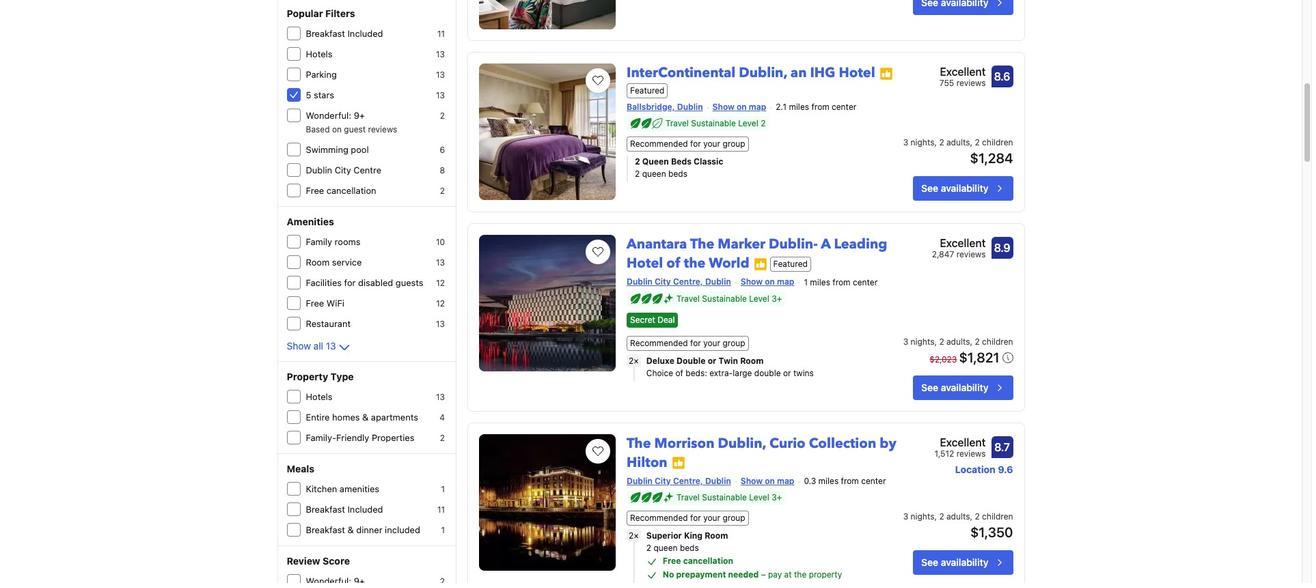 Task type: vqa. For each thing, say whether or not it's contained in the screenshot.
日本語 associated with 日本語 button to the right
no



Task type: describe. For each thing, give the bounding box(es) containing it.
2.1 miles from center
[[776, 102, 857, 112]]

dublin city centre, dublin for hilton
[[627, 476, 731, 486]]

for for second see availability link from the bottom
[[690, 338, 701, 348]]

dublin up travel sustainable level 2
[[677, 102, 703, 112]]

10
[[436, 237, 445, 247]]

$1,284
[[970, 151, 1013, 166]]

755
[[940, 78, 954, 88]]

recommended for the
[[630, 514, 688, 524]]

3+ for curio
[[772, 493, 782, 503]]

12 for free wifi
[[436, 299, 445, 309]]

a
[[821, 235, 831, 254]]

3 nights , 2 adults , 2 children $1,350
[[903, 512, 1013, 541]]

free for 12
[[306, 298, 324, 309]]

recommended for your group for morrison
[[630, 514, 745, 524]]

8.9
[[994, 242, 1010, 255]]

2 see from the top
[[921, 382, 938, 393]]

0 vertical spatial free cancellation
[[306, 185, 376, 196]]

1 for breakfast & dinner included
[[441, 526, 445, 536]]

twin
[[719, 356, 738, 366]]

1 for kitchen amenities
[[441, 485, 445, 495]]

excellent for intercontinental dublin, an ihg hotel
[[940, 66, 986, 78]]

excellent element for intercontinental dublin, an ihg hotel
[[940, 64, 986, 80]]

miles for curio
[[819, 477, 839, 487]]

center for anantara the marker dublin- a leading hotel of the world
[[853, 278, 878, 288]]

map for an
[[749, 102, 766, 112]]

nights for the morrison dublin, curio collection by hilton
[[911, 512, 935, 522]]

beds
[[671, 157, 692, 167]]

collection
[[809, 434, 876, 453]]

recommended for your group for dublin,
[[630, 139, 745, 149]]

0 vertical spatial 1
[[804, 278, 808, 288]]

the inside anantara the marker dublin- a leading hotel of the world
[[690, 235, 714, 254]]

1 breakfast from the top
[[306, 28, 345, 39]]

dublin city centre
[[306, 165, 381, 176]]

1 included from the top
[[348, 28, 383, 39]]

wonderful:
[[306, 110, 351, 121]]

superior king room link
[[646, 531, 866, 543]]

dublin down hilton
[[627, 476, 653, 486]]

0 vertical spatial dublin,
[[739, 64, 787, 82]]

children for intercontinental dublin, an ihg hotel
[[982, 138, 1013, 148]]

0 vertical spatial room
[[306, 257, 330, 268]]

your for dublin,
[[703, 139, 720, 149]]

1 breakfast included from the top
[[306, 28, 383, 39]]

scored 8.6 element
[[991, 66, 1013, 88]]

9.6
[[998, 464, 1013, 475]]

see for intercontinental dublin, an ihg hotel
[[921, 183, 938, 194]]

2,847
[[932, 250, 954, 260]]

0.3 miles from center
[[804, 477, 886, 487]]

2 group from the top
[[723, 338, 745, 348]]

2 children from the top
[[982, 337, 1013, 347]]

amenities
[[340, 484, 379, 495]]

2 × for deluxe double or twin room
[[629, 356, 639, 366]]

travel sustainable level 2
[[666, 119, 766, 129]]

needed
[[728, 570, 759, 581]]

3 breakfast from the top
[[306, 525, 345, 536]]

based
[[306, 124, 330, 135]]

3+ for dublin-
[[772, 294, 782, 304]]

adults for the morrison dublin, curio collection by hilton
[[947, 512, 970, 522]]

friendly
[[336, 433, 369, 444]]

travel sustainable level 3+ for marker
[[677, 294, 782, 304]]

2 recommended for your group from the top
[[630, 338, 745, 348]]

6
[[440, 145, 445, 155]]

2.1
[[776, 102, 787, 112]]

ihg
[[810, 64, 836, 82]]

travel for intercontinental
[[666, 119, 689, 129]]

kitchen amenities
[[306, 484, 379, 495]]

1 vertical spatial queen
[[654, 544, 678, 554]]

1 vertical spatial cancellation
[[683, 557, 733, 567]]

breakfast & dinner included
[[306, 525, 420, 536]]

anantara the marker dublin- a leading hotel of the world link
[[627, 230, 887, 273]]

intercontinental dublin, an ihg hotel
[[627, 64, 875, 82]]

see availability link for intercontinental dublin, an ihg hotel
[[913, 177, 1013, 201]]

2 nights from the top
[[911, 337, 935, 347]]

from for collection
[[841, 477, 859, 487]]

miles for dublin-
[[810, 278, 830, 288]]

$1,821
[[959, 350, 1000, 365]]

adults for intercontinental dublin, an ihg hotel
[[947, 138, 970, 148]]

1,512
[[935, 449, 954, 459]]

reviews for 8.6
[[957, 78, 986, 88]]

double
[[754, 368, 781, 378]]

travel for anantara
[[677, 294, 700, 304]]

0 horizontal spatial or
[[708, 356, 716, 366]]

center for intercontinental dublin, an ihg hotel
[[832, 102, 857, 112]]

included
[[385, 525, 420, 536]]

twins
[[793, 368, 814, 378]]

1 horizontal spatial &
[[362, 412, 369, 423]]

$2,023
[[930, 354, 957, 365]]

anantara the marker dublin- a leading hotel of the world
[[627, 235, 887, 273]]

entire
[[306, 412, 330, 423]]

0 vertical spatial cancellation
[[327, 185, 376, 196]]

hilton
[[627, 454, 667, 472]]

property type
[[287, 371, 354, 383]]

0.3
[[804, 477, 816, 487]]

1 11 from the top
[[437, 29, 445, 39]]

8
[[440, 165, 445, 176]]

for down service
[[344, 277, 356, 288]]

1 vertical spatial beds
[[680, 544, 699, 554]]

leading
[[834, 235, 887, 254]]

8.6
[[994, 71, 1010, 83]]

excellent element for anantara the marker dublin- a leading hotel of the world
[[932, 235, 986, 252]]

1 vertical spatial &
[[348, 525, 354, 536]]

room inside the 'superior king room' link
[[705, 531, 728, 542]]

this property is part of our preferred partner program. it's committed to providing excellent service and good value. it'll pay us a higher commission if you make a booking. image for ihg
[[879, 67, 893, 81]]

miles for ihg
[[789, 102, 809, 112]]

× for superior king room
[[634, 531, 639, 542]]

room inside deluxe double or twin room choice of beds: extra-large double or twins
[[740, 356, 764, 366]]

availability for the morrison dublin, curio collection by hilton
[[941, 557, 989, 569]]

center for the morrison dublin, curio collection by hilton
[[861, 477, 886, 487]]

king
[[684, 531, 703, 542]]

travel sustainable level 3+ for dublin,
[[677, 493, 782, 503]]

by
[[880, 434, 897, 453]]

beds inside 2 queen beds classic 2 queen beds
[[668, 169, 688, 179]]

1 miles from center
[[804, 278, 878, 288]]

on for intercontinental
[[737, 102, 747, 112]]

centre, for hotel
[[673, 277, 703, 287]]

show on map for dublin,
[[741, 476, 794, 486]]

restaurant
[[306, 318, 351, 329]]

2 included from the top
[[348, 504, 383, 515]]

dublin-
[[769, 235, 818, 254]]

2 see availability link from the top
[[913, 376, 1013, 400]]

2 hotels from the top
[[306, 392, 333, 403]]

choice
[[646, 368, 673, 378]]

popular filters
[[287, 8, 355, 19]]

family rooms
[[306, 236, 361, 247]]

entire homes & apartments
[[306, 412, 418, 423]]

score
[[323, 556, 350, 567]]

excellent 755 reviews
[[940, 66, 986, 88]]

–
[[761, 570, 766, 581]]

dublin down swimming
[[306, 165, 332, 176]]

free for 2
[[306, 185, 324, 196]]

extra-
[[710, 368, 733, 378]]

wonderful: 9+
[[306, 110, 365, 121]]

the morrison dublin, curio collection by hilton image
[[479, 434, 616, 571]]

this property is part of our preferred partner program. it's committed to providing excellent service and good value. it'll pay us a higher commission if you make a booking. image for intercontinental dublin, an ihg hotel
[[879, 67, 893, 81]]

centre
[[354, 165, 381, 176]]

show all 13
[[287, 340, 336, 352]]

the inside anantara the marker dublin- a leading hotel of the world
[[684, 255, 706, 273]]

swimming pool
[[306, 144, 369, 155]]

1 vertical spatial free cancellation
[[663, 557, 733, 567]]

on for the
[[765, 476, 775, 486]]

of inside anantara the marker dublin- a leading hotel of the world
[[667, 255, 681, 273]]

family-friendly properties
[[306, 433, 415, 444]]

reviews right the guest
[[368, 124, 397, 135]]

deluxe
[[646, 356, 675, 366]]

superior king room
[[646, 531, 728, 542]]

secret deal
[[630, 315, 675, 325]]

2 adults from the top
[[947, 337, 970, 347]]

excellent 2,847 reviews
[[932, 237, 986, 260]]

3 for the morrison dublin, curio collection by hilton
[[903, 512, 908, 522]]

excellent for anantara the marker dublin- a leading hotel of the world
[[940, 237, 986, 250]]

the inside the morrison dublin, curio collection by hilton
[[627, 434, 651, 453]]

family
[[306, 236, 332, 247]]

2 see availability from the top
[[921, 382, 989, 393]]

deluxe double or twin room choice of beds: extra-large double or twins
[[646, 356, 814, 378]]

type
[[331, 371, 354, 383]]



Task type: locate. For each thing, give the bounding box(es) containing it.
0 horizontal spatial the
[[684, 255, 706, 273]]

the right at
[[794, 570, 807, 581]]

5
[[306, 90, 311, 100]]

travel down ballsbridge, dublin
[[666, 119, 689, 129]]

1 excellent from the top
[[940, 66, 986, 78]]

2 vertical spatial see availability
[[921, 557, 989, 569]]

queen
[[642, 157, 669, 167]]

city for the
[[655, 476, 671, 486]]

3
[[903, 138, 908, 148], [903, 337, 908, 347], [903, 512, 908, 522]]

0 vertical spatial availability
[[941, 183, 989, 194]]

nights inside 3 nights , 2 adults , 2 children $1,284
[[911, 138, 935, 148]]

curio
[[770, 434, 806, 453]]

for up "king"
[[690, 514, 701, 524]]

level for an
[[738, 119, 758, 129]]

this property is part of our preferred partner program. it's committed to providing excellent service and good value. it'll pay us a higher commission if you make a booking. image for the morrison dublin, curio collection by hilton
[[672, 457, 685, 470]]

level for dublin,
[[749, 493, 769, 503]]

show on map for an
[[713, 102, 766, 112]]

1 nights from the top
[[911, 138, 935, 148]]

group up "twin"
[[723, 338, 745, 348]]

0 vertical spatial breakfast
[[306, 28, 345, 39]]

hotel
[[839, 64, 875, 82], [627, 255, 663, 273]]

travel up double
[[677, 294, 700, 304]]

adults down "755"
[[947, 138, 970, 148]]

0 vertical spatial breakfast included
[[306, 28, 383, 39]]

hotels up parking
[[306, 49, 333, 59]]

dublin, inside the morrison dublin, curio collection by hilton
[[718, 434, 766, 453]]

1 children from the top
[[982, 138, 1013, 148]]

on for anantara
[[765, 277, 775, 287]]

featured
[[630, 85, 665, 95], [773, 259, 808, 269]]

1 vertical spatial 2 ×
[[629, 531, 639, 542]]

3 group from the top
[[723, 514, 745, 524]]

0 vertical spatial from
[[812, 102, 830, 112]]

&
[[362, 412, 369, 423], [348, 525, 354, 536]]

1 horizontal spatial or
[[783, 368, 791, 378]]

group
[[723, 139, 745, 149], [723, 338, 745, 348], [723, 514, 745, 524]]

centre,
[[673, 277, 703, 287], [673, 476, 703, 486]]

reviews for 8.9
[[957, 250, 986, 260]]

1 your from the top
[[703, 139, 720, 149]]

recommended for intercontinental
[[630, 139, 688, 149]]

2 vertical spatial from
[[841, 477, 859, 487]]

from down collection
[[841, 477, 859, 487]]

0 horizontal spatial the
[[627, 434, 651, 453]]

dublin city centre, dublin for hotel
[[627, 277, 731, 287]]

2 excellent from the top
[[940, 237, 986, 250]]

popular
[[287, 8, 323, 19]]

2 × left the deluxe
[[629, 356, 639, 366]]

all
[[313, 340, 323, 352]]

an
[[791, 64, 807, 82]]

2 vertical spatial see
[[921, 557, 938, 569]]

this property is part of our preferred partner program. it's committed to providing excellent service and good value. it'll pay us a higher commission if you make a booking. image
[[879, 67, 893, 81], [754, 258, 767, 271], [754, 258, 767, 271]]

prepayment
[[676, 570, 726, 581]]

excellent left 8.9
[[940, 237, 986, 250]]

ballsbridge,
[[627, 102, 675, 112]]

2 3 from the top
[[903, 337, 908, 347]]

map for marker
[[777, 277, 794, 287]]

your up "twin"
[[703, 338, 720, 348]]

2 queen beds
[[646, 544, 699, 554]]

2 vertical spatial children
[[982, 512, 1013, 522]]

breakfast down popular filters
[[306, 28, 345, 39]]

classic
[[694, 157, 724, 167]]

× for deluxe double or twin room
[[634, 356, 639, 366]]

children up "$1,350"
[[982, 512, 1013, 522]]

2 ×
[[629, 356, 639, 366], [629, 531, 639, 542]]

this property is part of our preferred partner program. it's committed to providing excellent service and good value. it'll pay us a higher commission if you make a booking. image for dublin-
[[754, 258, 767, 271]]

3 recommended for your group from the top
[[630, 514, 745, 524]]

2 vertical spatial center
[[861, 477, 886, 487]]

2 availability from the top
[[941, 382, 989, 393]]

3 inside 3 nights , 2 adults , 2 children $1,284
[[903, 138, 908, 148]]

0 vertical spatial 12
[[436, 278, 445, 288]]

1 vertical spatial included
[[348, 504, 383, 515]]

3 availability from the top
[[941, 557, 989, 569]]

1 vertical spatial hotels
[[306, 392, 333, 403]]

1 travel sustainable level 3+ from the top
[[677, 294, 782, 304]]

your for morrison
[[703, 514, 720, 524]]

city for anantara
[[655, 277, 671, 287]]

1 vertical spatial recommended
[[630, 338, 688, 348]]

intercontinental
[[627, 64, 736, 82]]

hotel right ihg
[[839, 64, 875, 82]]

2 dublin city centre, dublin from the top
[[627, 476, 731, 486]]

dublin, left curio
[[718, 434, 766, 453]]

2 horizontal spatial room
[[740, 356, 764, 366]]

sustainable down 'world'
[[702, 294, 747, 304]]

city down swimming pool
[[335, 165, 351, 176]]

cancellation up prepayment
[[683, 557, 733, 567]]

amenities
[[287, 216, 334, 228]]

,
[[935, 138, 937, 148], [970, 138, 973, 148], [935, 337, 937, 347], [970, 337, 973, 347], [935, 512, 937, 522], [970, 512, 973, 522]]

center down ihg
[[832, 102, 857, 112]]

facilities for disabled guests
[[306, 277, 423, 288]]

1 × from the top
[[634, 356, 639, 366]]

1 vertical spatial level
[[749, 294, 769, 304]]

2 vertical spatial your
[[703, 514, 720, 524]]

excellent up location
[[940, 436, 986, 449]]

from for hotel
[[812, 102, 830, 112]]

see availability link
[[913, 177, 1013, 201], [913, 376, 1013, 400], [913, 551, 1013, 576]]

1 vertical spatial show on map
[[741, 277, 794, 287]]

adults inside 3 nights , 2 adults , 2 children $1,284
[[947, 138, 970, 148]]

see availability for the morrison dublin, curio collection by hilton
[[921, 557, 989, 569]]

0 vertical spatial miles
[[789, 102, 809, 112]]

show all 13 button
[[287, 340, 353, 356]]

3 your from the top
[[703, 514, 720, 524]]

2 vertical spatial 1
[[441, 526, 445, 536]]

2 × from the top
[[634, 531, 639, 542]]

free down 2 queen beds
[[663, 557, 681, 567]]

dublin,
[[739, 64, 787, 82], [718, 434, 766, 453]]

5 stars
[[306, 90, 334, 100]]

excellent element left 8.9
[[932, 235, 986, 252]]

recommended for your group
[[630, 139, 745, 149], [630, 338, 745, 348], [630, 514, 745, 524]]

no
[[663, 570, 674, 581]]

1 vertical spatial centre,
[[673, 476, 703, 486]]

13 inside dropdown button
[[326, 340, 336, 352]]

1 horizontal spatial room
[[705, 531, 728, 542]]

availability down 3 nights , 2 adults , 2 children $1,284
[[941, 183, 989, 194]]

show for anantara
[[741, 277, 763, 287]]

queen
[[642, 169, 666, 179], [654, 544, 678, 554]]

sustainable up classic
[[691, 119, 736, 129]]

excellent element left scored 8.6 element
[[940, 64, 986, 80]]

0 vertical spatial 3
[[903, 138, 908, 148]]

dublin up secret
[[627, 277, 653, 287]]

availability down '$1,821' on the bottom of page
[[941, 382, 989, 393]]

hotel inside anantara the marker dublin- a leading hotel of the world
[[627, 255, 663, 273]]

3 children from the top
[[982, 512, 1013, 522]]

3 see availability link from the top
[[913, 551, 1013, 576]]

1 horizontal spatial free cancellation
[[663, 557, 733, 567]]

1 vertical spatial or
[[783, 368, 791, 378]]

see down 3 nights , 2 adults , 2 children $1,284
[[921, 183, 938, 194]]

or
[[708, 356, 716, 366], [783, 368, 791, 378]]

center down leading
[[853, 278, 878, 288]]

scored 8.9 element
[[991, 237, 1013, 259]]

sustainable for dublin,
[[691, 119, 736, 129]]

1 recommended for your group from the top
[[630, 139, 745, 149]]

children for the morrison dublin, curio collection by hilton
[[982, 512, 1013, 522]]

sustainable for morrison
[[702, 493, 747, 503]]

miles right 0.3
[[819, 477, 839, 487]]

0 vertical spatial 2 ×
[[629, 356, 639, 366]]

see down 3 nights , 2 adults , 2 children $1,350
[[921, 557, 938, 569]]

0 horizontal spatial featured
[[630, 85, 665, 95]]

miles down a
[[810, 278, 830, 288]]

1 vertical spatial free
[[306, 298, 324, 309]]

from down ihg
[[812, 102, 830, 112]]

show on map for marker
[[741, 277, 794, 287]]

featured for anantara the marker dublin- a leading hotel of the world
[[773, 259, 808, 269]]

0 vertical spatial level
[[738, 119, 758, 129]]

dublin city centre, dublin up the deal
[[627, 277, 731, 287]]

show left all
[[287, 340, 311, 352]]

centre, for hilton
[[673, 476, 703, 486]]

3 nights , 2 adults , 2 children
[[903, 337, 1013, 347]]

from down leading
[[833, 278, 851, 288]]

1 vertical spatial see availability link
[[913, 376, 1013, 400]]

1 vertical spatial city
[[655, 277, 671, 287]]

group up 2 queen beds classic link
[[723, 139, 745, 149]]

parking
[[306, 69, 337, 80]]

1 12 from the top
[[436, 278, 445, 288]]

adults inside 3 nights , 2 adults , 2 children $1,350
[[947, 512, 970, 522]]

2 vertical spatial availability
[[941, 557, 989, 569]]

2 12 from the top
[[436, 299, 445, 309]]

2 3+ from the top
[[772, 493, 782, 503]]

3+ up the 'superior king room' link
[[772, 493, 782, 503]]

show for intercontinental
[[713, 102, 735, 112]]

or up extra-
[[708, 356, 716, 366]]

on down the morrison dublin, curio collection by hilton
[[765, 476, 775, 486]]

1 see availability from the top
[[921, 183, 989, 194]]

0 vertical spatial hotel
[[839, 64, 875, 82]]

breakfast up review score
[[306, 525, 345, 536]]

recommended up superior
[[630, 514, 688, 524]]

12
[[436, 278, 445, 288], [436, 299, 445, 309]]

1 vertical spatial availability
[[941, 382, 989, 393]]

pool
[[351, 144, 369, 155]]

2 vertical spatial group
[[723, 514, 745, 524]]

review
[[287, 556, 320, 567]]

free left wifi
[[306, 298, 324, 309]]

guest
[[344, 124, 366, 135]]

reviews right "755"
[[957, 78, 986, 88]]

1 vertical spatial 1
[[441, 485, 445, 495]]

miles right 2.1 in the right top of the page
[[789, 102, 809, 112]]

hotel inside intercontinental dublin, an ihg hotel link
[[839, 64, 875, 82]]

scored 8.7 element
[[991, 436, 1013, 458]]

filters
[[325, 8, 355, 19]]

1 3+ from the top
[[772, 294, 782, 304]]

beds down the beds
[[668, 169, 688, 179]]

disabled
[[358, 277, 393, 288]]

excellent inside excellent 2,847 reviews
[[940, 237, 986, 250]]

centre, down morrison
[[673, 476, 703, 486]]

2 vertical spatial see availability link
[[913, 551, 1013, 576]]

city down hilton
[[655, 476, 671, 486]]

1 vertical spatial of
[[676, 368, 683, 378]]

dublin city centre, dublin down hilton
[[627, 476, 731, 486]]

0 horizontal spatial cancellation
[[327, 185, 376, 196]]

0 vertical spatial city
[[335, 165, 351, 176]]

swimming
[[306, 144, 348, 155]]

0 vertical spatial your
[[703, 139, 720, 149]]

× left the deluxe
[[634, 356, 639, 366]]

3 recommended from the top
[[630, 514, 688, 524]]

for up classic
[[690, 139, 701, 149]]

featured down dublin-
[[773, 259, 808, 269]]

children
[[982, 138, 1013, 148], [982, 337, 1013, 347], [982, 512, 1013, 522]]

1 horizontal spatial hotel
[[839, 64, 875, 82]]

1 hotels from the top
[[306, 49, 333, 59]]

group for morrison
[[723, 514, 745, 524]]

free cancellation up prepayment
[[663, 557, 733, 567]]

review score
[[287, 556, 350, 567]]

group for dublin,
[[723, 139, 745, 149]]

1 horizontal spatial the
[[794, 570, 807, 581]]

level up 2 queen beds classic link
[[738, 119, 758, 129]]

0 vertical spatial centre,
[[673, 277, 703, 287]]

1 vertical spatial excellent element
[[932, 235, 986, 252]]

1 vertical spatial ×
[[634, 531, 639, 542]]

reviews for 8.7
[[957, 449, 986, 459]]

see availability
[[921, 183, 989, 194], [921, 382, 989, 393], [921, 557, 989, 569]]

map left 2.1 in the right top of the page
[[749, 102, 766, 112]]

beds down superior king room
[[680, 544, 699, 554]]

1 vertical spatial the
[[794, 570, 807, 581]]

reviews inside excellent 755 reviews
[[957, 78, 986, 88]]

dublin down 'world'
[[705, 277, 731, 287]]

3 3 from the top
[[903, 512, 908, 522]]

4
[[440, 413, 445, 423]]

excellent inside excellent 755 reviews
[[940, 66, 986, 78]]

deluxe double or twin room link
[[646, 355, 866, 367]]

property
[[287, 371, 328, 383]]

3 see availability from the top
[[921, 557, 989, 569]]

2 vertical spatial adults
[[947, 512, 970, 522]]

included up breakfast & dinner included
[[348, 504, 383, 515]]

1 horizontal spatial featured
[[773, 259, 808, 269]]

2 vertical spatial free
[[663, 557, 681, 567]]

breakfast included down filters
[[306, 28, 383, 39]]

travel for the
[[677, 493, 700, 503]]

reviews up location
[[957, 449, 986, 459]]

see availability link for the morrison dublin, curio collection by hilton
[[913, 551, 1013, 576]]

3 adults from the top
[[947, 512, 970, 522]]

hotel down anantara
[[627, 255, 663, 273]]

2 vertical spatial 3
[[903, 512, 908, 522]]

0 vertical spatial recommended for your group
[[630, 139, 745, 149]]

2 × for superior king room
[[629, 531, 639, 542]]

large
[[733, 368, 752, 378]]

show down the morrison dublin, curio collection by hilton
[[741, 476, 763, 486]]

2 vertical spatial level
[[749, 493, 769, 503]]

0 vertical spatial free
[[306, 185, 324, 196]]

dinner
[[356, 525, 382, 536]]

3 nights , 2 adults , 2 children $1,284
[[903, 138, 1013, 166]]

2 breakfast included from the top
[[306, 504, 383, 515]]

0 vertical spatial show on map
[[713, 102, 766, 112]]

show on map up travel sustainable level 2
[[713, 102, 766, 112]]

show down anantara the marker dublin- a leading hotel of the world
[[741, 277, 763, 287]]

from for a
[[833, 278, 851, 288]]

0 horizontal spatial room
[[306, 257, 330, 268]]

meals
[[287, 463, 315, 475]]

0 vertical spatial see availability
[[921, 183, 989, 194]]

0 vertical spatial ×
[[634, 356, 639, 366]]

2 vertical spatial breakfast
[[306, 525, 345, 536]]

3 excellent from the top
[[940, 436, 986, 449]]

1 vertical spatial children
[[982, 337, 1013, 347]]

0 vertical spatial children
[[982, 138, 1013, 148]]

miles
[[789, 102, 809, 112], [810, 278, 830, 288], [819, 477, 839, 487]]

0 vertical spatial see availability link
[[913, 177, 1013, 201]]

center down by
[[861, 477, 886, 487]]

children inside 3 nights , 2 adults , 2 children $1,284
[[982, 138, 1013, 148]]

show inside dropdown button
[[287, 340, 311, 352]]

breakfast included down kitchen amenities
[[306, 504, 383, 515]]

see availability link down 3 nights , 2 adults , 2 children $1,350
[[913, 551, 1013, 576]]

recommended
[[630, 139, 688, 149], [630, 338, 688, 348], [630, 514, 688, 524]]

2 2 × from the top
[[629, 531, 639, 542]]

pay
[[768, 570, 782, 581]]

sustainable
[[691, 119, 736, 129], [702, 294, 747, 304], [702, 493, 747, 503]]

anantara the marker dublin- a leading hotel of the world image
[[479, 235, 616, 372]]

free wifi
[[306, 298, 344, 309]]

2 recommended from the top
[[630, 338, 688, 348]]

adults up $2,023
[[947, 337, 970, 347]]

dublin down morrison
[[705, 476, 731, 486]]

level
[[738, 119, 758, 129], [749, 294, 769, 304], [749, 493, 769, 503]]

reviews right the 2,847
[[957, 250, 986, 260]]

2 breakfast from the top
[[306, 504, 345, 515]]

13
[[436, 49, 445, 59], [436, 70, 445, 80], [436, 90, 445, 100], [436, 258, 445, 268], [436, 319, 445, 329], [326, 340, 336, 352], [436, 392, 445, 403]]

show
[[713, 102, 735, 112], [741, 277, 763, 287], [287, 340, 311, 352], [741, 476, 763, 486]]

0 vertical spatial the
[[690, 235, 714, 254]]

2 centre, from the top
[[673, 476, 703, 486]]

2 your from the top
[[703, 338, 720, 348]]

see down $2,023
[[921, 382, 938, 393]]

0 vertical spatial queen
[[642, 169, 666, 179]]

1 adults from the top
[[947, 138, 970, 148]]

2 vertical spatial recommended for your group
[[630, 514, 745, 524]]

see availability down 3 nights , 2 adults , 2 children $1,284
[[921, 183, 989, 194]]

12 for facilities for disabled guests
[[436, 278, 445, 288]]

on down wonderful: 9+
[[332, 124, 342, 135]]

properties
[[372, 433, 415, 444]]

1 see from the top
[[921, 183, 938, 194]]

your up superior king room
[[703, 514, 720, 524]]

excellent element
[[940, 64, 986, 80], [932, 235, 986, 252], [935, 434, 986, 451]]

the morrison dublin, curio collection by hilton
[[627, 434, 897, 472]]

1 horizontal spatial the
[[690, 235, 714, 254]]

0 vertical spatial of
[[667, 255, 681, 273]]

& right homes on the bottom
[[362, 412, 369, 423]]

children inside 3 nights , 2 adults , 2 children $1,350
[[982, 512, 1013, 522]]

& left dinner
[[348, 525, 354, 536]]

1 group from the top
[[723, 139, 745, 149]]

dublin, left an
[[739, 64, 787, 82]]

included down filters
[[348, 28, 383, 39]]

1 vertical spatial group
[[723, 338, 745, 348]]

world
[[709, 255, 749, 273]]

intercontinental dublin, an ihg hotel link
[[627, 58, 875, 82]]

1 vertical spatial travel sustainable level 3+
[[677, 493, 782, 503]]

this property is part of our preferred partner program. it's committed to providing excellent service and good value. it'll pay us a higher commission if you make a booking. image
[[879, 67, 893, 81], [672, 457, 685, 470], [672, 457, 685, 470]]

excellent inside the excellent 1,512 reviews
[[940, 436, 986, 449]]

featured for intercontinental dublin, an ihg hotel
[[630, 85, 665, 95]]

3 nights from the top
[[911, 512, 935, 522]]

3 for intercontinental dublin, an ihg hotel
[[903, 138, 908, 148]]

the up 'world'
[[690, 235, 714, 254]]

for for see availability link corresponding to intercontinental dublin, an ihg hotel
[[690, 139, 701, 149]]

on up travel sustainable level 2
[[737, 102, 747, 112]]

facilities
[[306, 277, 342, 288]]

1 availability from the top
[[941, 183, 989, 194]]

1 recommended from the top
[[630, 139, 688, 149]]

1 vertical spatial 3+
[[772, 493, 782, 503]]

2 11 from the top
[[437, 505, 445, 515]]

1 vertical spatial map
[[777, 277, 794, 287]]

1 vertical spatial 12
[[436, 299, 445, 309]]

2 vertical spatial nights
[[911, 512, 935, 522]]

0 vertical spatial map
[[749, 102, 766, 112]]

queen down queen
[[642, 169, 666, 179]]

breakfast
[[306, 28, 345, 39], [306, 504, 345, 515], [306, 525, 345, 536]]

1 vertical spatial breakfast included
[[306, 504, 383, 515]]

12 down 10
[[436, 299, 445, 309]]

show on map down anantara the marker dublin- a leading hotel of the world
[[741, 277, 794, 287]]

nights inside 3 nights , 2 adults , 2 children $1,350
[[911, 512, 935, 522]]

see availability down $2,023
[[921, 382, 989, 393]]

1 see availability link from the top
[[913, 177, 1013, 201]]

sustainable for the
[[702, 294, 747, 304]]

1 2 × from the top
[[629, 356, 639, 366]]

2 × left superior
[[629, 531, 639, 542]]

intercontinental dublin, an ihg hotel image
[[479, 64, 616, 200]]

level for marker
[[749, 294, 769, 304]]

show for the
[[741, 476, 763, 486]]

nights for intercontinental dublin, an ihg hotel
[[911, 138, 935, 148]]

0 vertical spatial see
[[921, 183, 938, 194]]

2 travel sustainable level 3+ from the top
[[677, 493, 782, 503]]

anantara
[[627, 235, 687, 254]]

family-
[[306, 433, 336, 444]]

on down anantara the marker dublin- a leading hotel of the world
[[765, 277, 775, 287]]

for for see availability link corresponding to the morrison dublin, curio collection by hilton
[[690, 514, 701, 524]]

superior
[[646, 531, 682, 542]]

availability for intercontinental dublin, an ihg hotel
[[941, 183, 989, 194]]

excellent 1,512 reviews
[[935, 436, 986, 459]]

12 right guests
[[436, 278, 445, 288]]

reviews inside excellent 2,847 reviews
[[957, 250, 986, 260]]

0 vertical spatial adults
[[947, 138, 970, 148]]

show up travel sustainable level 2
[[713, 102, 735, 112]]

see availability down 3 nights , 2 adults , 2 children $1,350
[[921, 557, 989, 569]]

of inside deluxe double or twin room choice of beds: extra-large double or twins
[[676, 368, 683, 378]]

map for dublin,
[[777, 476, 794, 486]]

1 vertical spatial 3
[[903, 337, 908, 347]]

kitchen
[[306, 484, 337, 495]]

2 vertical spatial show on map
[[741, 476, 794, 486]]

3 inside 3 nights , 2 adults , 2 children $1,350
[[903, 512, 908, 522]]

children up '$1,821' on the bottom of page
[[982, 337, 1013, 347]]

1 vertical spatial 11
[[437, 505, 445, 515]]

level up the 'superior king room' link
[[749, 493, 769, 503]]

secret
[[630, 315, 655, 325]]

1 vertical spatial adults
[[947, 337, 970, 347]]

11
[[437, 29, 445, 39], [437, 505, 445, 515]]

ballsbridge, dublin
[[627, 102, 703, 112]]

0 vertical spatial center
[[832, 102, 857, 112]]

queen inside 2 queen beds classic 2 queen beds
[[642, 169, 666, 179]]

0 vertical spatial group
[[723, 139, 745, 149]]

property
[[809, 570, 842, 581]]

1 vertical spatial recommended for your group
[[630, 338, 745, 348]]

1 dublin city centre, dublin from the top
[[627, 277, 731, 287]]

hotels
[[306, 49, 333, 59], [306, 392, 333, 403]]

see
[[921, 183, 938, 194], [921, 382, 938, 393], [921, 557, 938, 569]]

2 vertical spatial sustainable
[[702, 493, 747, 503]]

see availability for intercontinental dublin, an ihg hotel
[[921, 183, 989, 194]]

2 vertical spatial excellent element
[[935, 434, 986, 451]]

0 vertical spatial nights
[[911, 138, 935, 148]]

of down double
[[676, 368, 683, 378]]

room right "king"
[[705, 531, 728, 542]]

deal
[[658, 315, 675, 325]]

× left superior
[[634, 531, 639, 542]]

1 3 from the top
[[903, 138, 908, 148]]

recommended up the deluxe
[[630, 338, 688, 348]]

3 see from the top
[[921, 557, 938, 569]]

see for the morrison dublin, curio collection by hilton
[[921, 557, 938, 569]]

1 vertical spatial see availability
[[921, 382, 989, 393]]

1 vertical spatial room
[[740, 356, 764, 366]]

1 vertical spatial sustainable
[[702, 294, 747, 304]]

children up $1,284
[[982, 138, 1013, 148]]

rooms
[[335, 236, 361, 247]]

1 centre, from the top
[[673, 277, 703, 287]]

reviews inside the excellent 1,512 reviews
[[957, 449, 986, 459]]

room up large at the bottom right
[[740, 356, 764, 366]]



